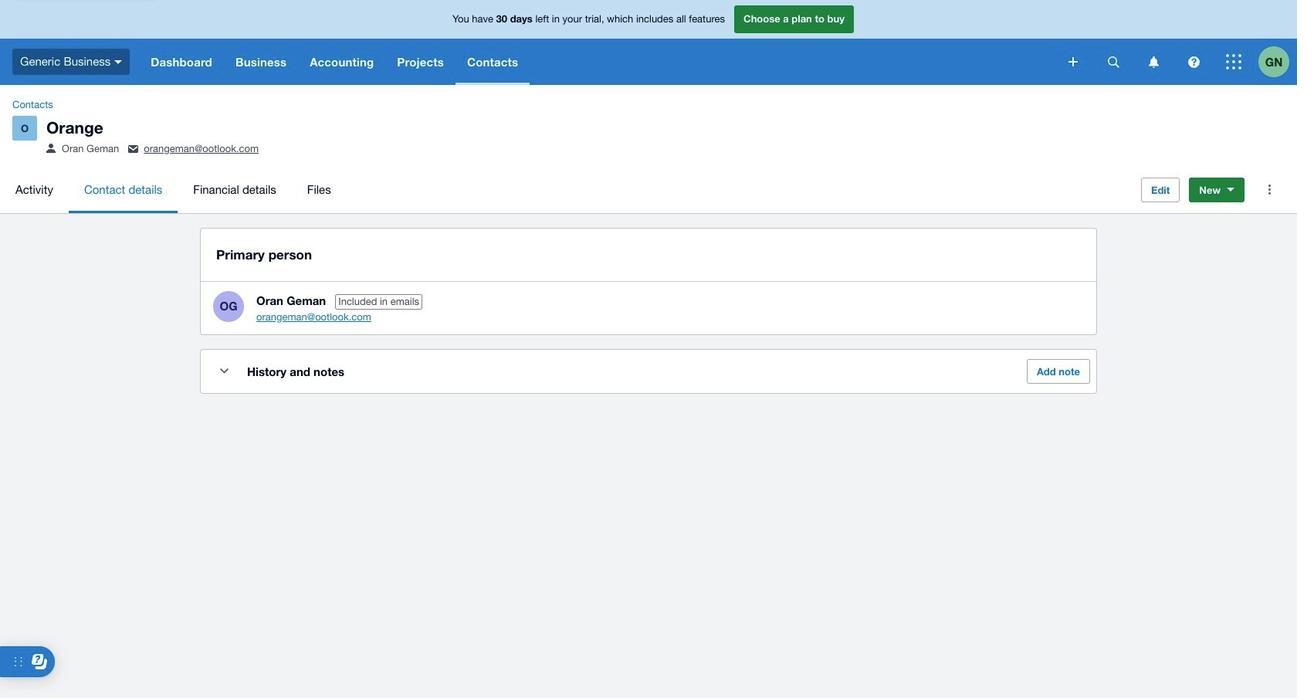 Task type: vqa. For each thing, say whether or not it's contained in the screenshot.
'View'
no



Task type: describe. For each thing, give the bounding box(es) containing it.
actions menu image
[[1254, 174, 1285, 205]]

toggle image
[[220, 369, 228, 374]]



Task type: locate. For each thing, give the bounding box(es) containing it.
svg image
[[1227, 54, 1242, 70], [1108, 56, 1120, 68]]

banner
[[0, 0, 1298, 85]]

svg image
[[1149, 56, 1159, 68], [1188, 56, 1200, 68], [1069, 57, 1078, 66], [115, 60, 122, 64]]

1 horizontal spatial svg image
[[1227, 54, 1242, 70]]

menu
[[0, 167, 1129, 213]]

0 horizontal spatial svg image
[[1108, 56, 1120, 68]]



